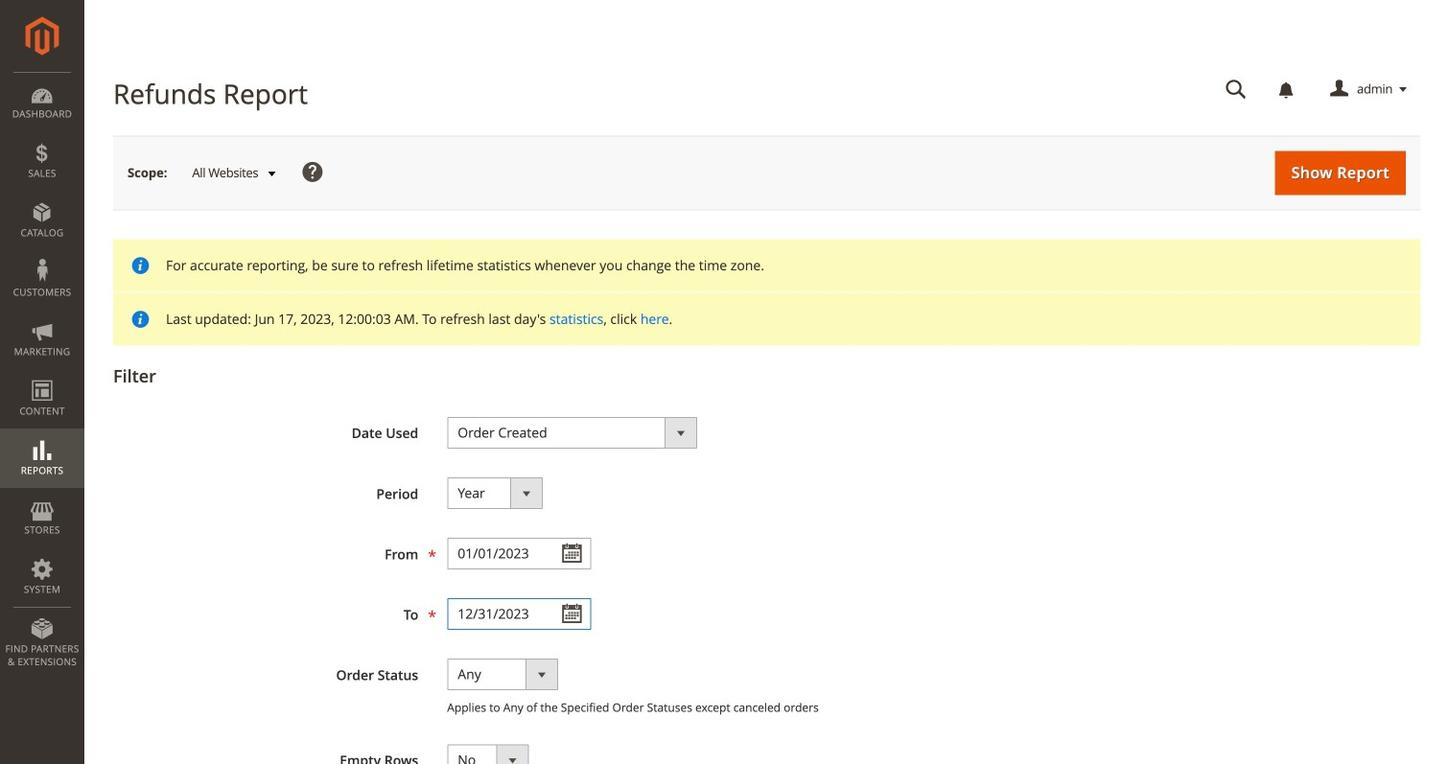 Task type: locate. For each thing, give the bounding box(es) containing it.
None text field
[[1212, 73, 1260, 106], [447, 599, 591, 630], [1212, 73, 1260, 106], [447, 599, 591, 630]]

None text field
[[447, 538, 591, 570]]

magento admin panel image
[[25, 16, 59, 56]]

menu bar
[[0, 72, 84, 678]]



